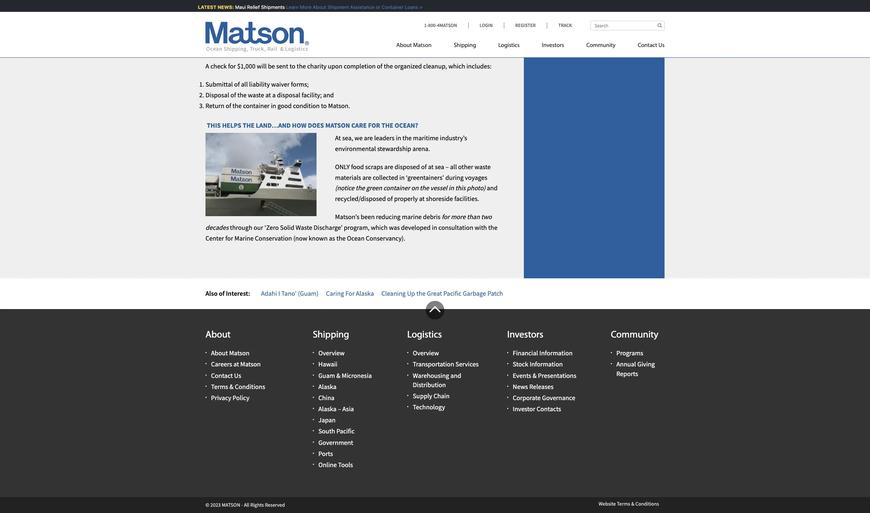 Task type: locate. For each thing, give the bounding box(es) containing it.
of left properly
[[388, 195, 393, 203]]

1 horizontal spatial waste
[[475, 163, 491, 171]]

0 vertical spatial conditions
[[235, 383, 265, 391]]

& right website
[[632, 501, 635, 508]]

overview link for shipping
[[319, 349, 345, 358]]

and right 800-
[[440, 19, 450, 27]]

investors link
[[531, 39, 576, 54]]

in inside through our 'zero solid waste discharge' program, which was developed in consultation with the center for marine conservation (now known as the ocean conservancy).
[[432, 223, 438, 232]]

container.
[[376, 8, 404, 17], [216, 30, 244, 38]]

0 vertical spatial –
[[446, 163, 449, 171]]

2 vertical spatial are
[[363, 173, 372, 182]]

the left bagged
[[392, 19, 401, 27]]

1 vertical spatial about matson link
[[211, 349, 250, 358]]

and inside and recycled/disposed of properly at shoreside facilities.
[[487, 184, 498, 192]]

1 horizontal spatial overview
[[413, 349, 439, 358]]

loans
[[401, 4, 415, 10]]

and up matson.
[[323, 91, 334, 99]]

the for what needs to be completed in order to receive the $1,000 donation?
[[366, 49, 378, 58]]

contact inside the about matson careers at matson contact us terms & conditions privacy policy
[[211, 371, 233, 380]]

0 vertical spatial contact
[[638, 43, 658, 49]]

& up news releases link on the bottom of the page
[[533, 371, 537, 380]]

1 vertical spatial other
[[459, 163, 474, 171]]

to inside the performing the cleanup, putting garbage into the ka ipu 'aina container. traveling in their own vehicle to the disposal facility and unloading the bagged trash and other debris from the container.
[[288, 19, 294, 27]]

1 horizontal spatial contact
[[638, 43, 658, 49]]

1 horizontal spatial us
[[659, 43, 665, 49]]

1 vertical spatial disposal
[[277, 91, 301, 99]]

waiver
[[271, 80, 290, 89]]

0 horizontal spatial contact
[[211, 371, 233, 380]]

footer containing about
[[0, 301, 871, 513]]

terms up the privacy
[[211, 383, 228, 391]]

1 horizontal spatial to
[[330, 49, 339, 58]]

community up programs link
[[611, 330, 659, 340]]

website terms & conditions link
[[599, 501, 660, 508]]

guam & micronesia link
[[319, 371, 372, 380]]

1 horizontal spatial $1,000
[[379, 49, 399, 58]]

garbage
[[463, 289, 487, 298]]

the down traveling
[[206, 30, 215, 38]]

0 horizontal spatial $1,000
[[237, 62, 256, 71]]

the up the completion
[[366, 49, 378, 58]]

0 vertical spatial all
[[241, 80, 248, 89]]

disposal inside submittal of all liability waiver forms; disposal of the waste at a disposal facility; and return of the container in good condition to matson.
[[277, 91, 301, 99]]

(now
[[294, 234, 308, 243]]

1 vertical spatial $1,000
[[237, 62, 256, 71]]

0 vertical spatial to
[[288, 19, 294, 27]]

the
[[366, 49, 378, 58], [243, 121, 255, 130], [382, 121, 394, 130]]

2 overview from the left
[[413, 349, 439, 358]]

for down needs
[[228, 62, 236, 71]]

to left matson.
[[321, 101, 327, 110]]

about inside top menu navigation
[[397, 43, 412, 49]]

are inside at sea, we are leaders in the maritime industry's environmental stewardship arena.
[[364, 134, 373, 142]]

the left ka
[[332, 8, 341, 17]]

debris
[[468, 19, 486, 27], [423, 213, 441, 221]]

tano'
[[282, 289, 297, 298]]

matson inside about matson link
[[413, 43, 432, 49]]

pacific up 'government'
[[337, 427, 355, 436]]

contact down "careers"
[[211, 371, 233, 380]]

includes:
[[467, 62, 492, 71]]

also
[[206, 289, 218, 298]]

for
[[368, 121, 380, 130]]

this helps the land…and how does matson care for the ocean?
[[206, 121, 418, 130]]

2 vertical spatial for
[[226, 234, 233, 243]]

overview link up transportation at bottom
[[413, 349, 439, 358]]

2 overview link from the left
[[413, 349, 439, 358]]

0 horizontal spatial all
[[241, 80, 248, 89]]

– inside 'overview hawaii guam & micronesia alaska china alaska – asia japan south pacific government ports online tools'
[[338, 405, 341, 414]]

1 vertical spatial contact
[[211, 371, 233, 380]]

the up recycled/disposed
[[356, 184, 365, 192]]

0 vertical spatial us
[[659, 43, 665, 49]]

1 overview from the left
[[319, 349, 345, 358]]

caring for alaska link
[[326, 289, 374, 298]]

1 vertical spatial container
[[384, 184, 410, 192]]

1-800-4matson link
[[424, 22, 469, 29]]

1 horizontal spatial container.
[[376, 8, 404, 17]]

reports
[[617, 370, 639, 378]]

the
[[238, 8, 247, 17], [332, 8, 341, 17], [295, 19, 304, 27], [392, 19, 401, 27], [206, 30, 215, 38], [297, 62, 306, 71], [384, 62, 393, 71], [238, 91, 247, 99], [233, 101, 242, 110], [403, 134, 412, 142], [356, 184, 365, 192], [420, 184, 429, 192], [489, 223, 498, 232], [337, 234, 346, 243], [417, 289, 426, 298]]

investors inside top menu navigation
[[542, 43, 565, 49]]

us inside top menu navigation
[[659, 43, 665, 49]]

and
[[350, 19, 361, 27], [440, 19, 450, 27], [323, 91, 334, 99], [487, 184, 498, 192], [451, 371, 462, 380]]

in left the this
[[449, 184, 454, 192]]

1 vertical spatial which
[[371, 223, 388, 232]]

about matson link for shipping link
[[397, 39, 443, 54]]

logistics down register "link"
[[499, 43, 520, 49]]

& inside the about matson careers at matson contact us terms & conditions privacy policy
[[230, 383, 234, 391]]

investors
[[542, 43, 565, 49], [508, 330, 544, 340]]

are right we
[[364, 134, 373, 142]]

and right photo)
[[487, 184, 498, 192]]

in right developed at the top left
[[432, 223, 438, 232]]

of right submittal
[[234, 80, 240, 89]]

at
[[266, 91, 271, 99], [428, 163, 434, 171], [419, 195, 425, 203], [234, 360, 239, 369]]

1 horizontal spatial contact us link
[[627, 39, 665, 54]]

1 horizontal spatial disposal
[[306, 19, 329, 27]]

pacific
[[444, 289, 462, 298], [337, 427, 355, 436]]

center
[[206, 234, 224, 243]]

waste
[[248, 91, 264, 99], [475, 163, 491, 171]]

and inside submittal of all liability waiver forms; disposal of the waste at a disposal facility; and return of the container in good condition to matson.
[[323, 91, 334, 99]]

0 horizontal spatial waste
[[248, 91, 264, 99]]

learn
[[282, 4, 295, 10]]

0 vertical spatial logistics
[[499, 43, 520, 49]]

information up stock information link
[[540, 349, 573, 358]]

about inside the about matson careers at matson contact us terms & conditions privacy policy
[[211, 349, 228, 358]]

1 horizontal spatial the
[[366, 49, 378, 58]]

hawaii link
[[319, 360, 338, 369]]

– left asia
[[338, 405, 341, 414]]

releases
[[530, 383, 554, 391]]

are for scraps
[[385, 163, 394, 171]]

the right up
[[417, 289, 426, 298]]

1 vertical spatial pacific
[[337, 427, 355, 436]]

0 horizontal spatial overview
[[319, 349, 345, 358]]

been
[[361, 213, 375, 221]]

1 horizontal spatial cleanup,
[[424, 62, 447, 71]]

0 vertical spatial contact us link
[[627, 39, 665, 54]]

1 vertical spatial matson
[[229, 349, 250, 358]]

information
[[540, 349, 573, 358], [530, 360, 563, 369]]

china link
[[319, 394, 335, 402]]

0 horizontal spatial overview link
[[319, 349, 345, 358]]

of right the also
[[219, 289, 225, 298]]

alaska right for
[[356, 289, 374, 298]]

0 vertical spatial investors
[[542, 43, 565, 49]]

at inside submittal of all liability waiver forms; disposal of the waste at a disposal facility; and return of the container in good condition to matson.
[[266, 91, 271, 99]]

0 vertical spatial which
[[449, 62, 465, 71]]

blue matson logo with ocean, shipping, truck, rail and logistics written beneath it. image
[[206, 22, 309, 52]]

investors up financial
[[508, 330, 544, 340]]

investors down track link
[[542, 43, 565, 49]]

information up events & presentations link
[[530, 360, 563, 369]]

©
[[206, 502, 210, 509]]

1 vertical spatial conditions
[[636, 501, 660, 508]]

disposal
[[206, 91, 229, 99]]

container
[[243, 101, 270, 110], [384, 184, 410, 192]]

0 horizontal spatial contact us link
[[211, 371, 241, 380]]

cleanup,
[[249, 8, 273, 17], [424, 62, 447, 71]]

shipping up 'includes:'
[[454, 43, 476, 49]]

all up during
[[450, 163, 457, 171]]

are down scraps
[[363, 173, 372, 182]]

caring
[[326, 289, 344, 298]]

learn more about shipment assistance or container loans > link
[[282, 4, 419, 10]]

all
[[241, 80, 248, 89], [450, 163, 457, 171]]

adahi i tano' (guam) link
[[261, 289, 319, 298]]

0 vertical spatial community
[[587, 43, 616, 49]]

container up properly
[[384, 184, 410, 192]]

at left 'sea'
[[428, 163, 434, 171]]

garbage
[[296, 8, 318, 17]]

in down disposed
[[400, 173, 405, 182]]

community inside 'link'
[[587, 43, 616, 49]]

waste
[[296, 223, 313, 232]]

matson up donation? at the left of page
[[413, 43, 432, 49]]

in up stewardship
[[396, 134, 401, 142]]

0 horizontal spatial debris
[[423, 213, 441, 221]]

0 vertical spatial terms
[[211, 383, 228, 391]]

overview inside 'overview hawaii guam & micronesia alaska china alaska – asia japan south pacific government ports online tools'
[[319, 349, 345, 358]]

terms & conditions link
[[211, 383, 265, 391]]

1 horizontal spatial terms
[[617, 501, 631, 508]]

& right guam
[[337, 371, 341, 380]]

to left 'be'
[[245, 49, 253, 58]]

container inside only food scraps are disposed of at sea – all other waste materials are collected in 'greentainers' during voyages (notice the green container on the vessel in this photo)
[[384, 184, 410, 192]]

to right sent
[[290, 62, 296, 71]]

1 horizontal spatial all
[[450, 163, 457, 171]]

debris left from
[[468, 19, 486, 27]]

the up leaders
[[382, 121, 394, 130]]

cleanup, down donation? at the left of page
[[424, 62, 447, 71]]

are for we
[[364, 134, 373, 142]]

vessel
[[431, 184, 448, 192]]

0 vertical spatial other
[[452, 19, 467, 27]]

upon
[[328, 62, 343, 71]]

two
[[482, 213, 492, 221]]

overview inside overview transportation services warehousing and distribution supply chain technology
[[413, 349, 439, 358]]

to
[[288, 19, 294, 27], [290, 62, 296, 71], [321, 101, 327, 110]]

0 vertical spatial $1,000
[[379, 49, 399, 58]]

of right the completion
[[377, 62, 383, 71]]

of right 'return'
[[226, 101, 231, 110]]

solid
[[280, 223, 295, 232]]

than
[[467, 213, 480, 221]]

which
[[449, 62, 465, 71], [371, 223, 388, 232]]

overview link up hawaii
[[319, 349, 345, 358]]

during
[[446, 173, 464, 182]]

about matson link down 1-
[[397, 39, 443, 54]]

to down putting on the left of page
[[288, 19, 294, 27]]

the down ocean?
[[403, 134, 412, 142]]

waste down the liability
[[248, 91, 264, 99]]

& inside 'overview hawaii guam & micronesia alaska china alaska – asia japan south pacific government ports online tools'
[[337, 371, 341, 380]]

pacific right great
[[444, 289, 462, 298]]

0 horizontal spatial –
[[338, 405, 341, 414]]

Search search field
[[591, 21, 665, 30]]

– inside only food scraps are disposed of at sea – all other waste materials are collected in 'greentainers' during voyages (notice the green container on the vessel in this photo)
[[446, 163, 449, 171]]

shipping up hawaii link at the left bottom of page
[[313, 330, 349, 340]]

1 vertical spatial us
[[234, 371, 241, 380]]

at right properly
[[419, 195, 425, 203]]

disposal
[[306, 19, 329, 27], [277, 91, 301, 99]]

& up privacy policy link
[[230, 383, 234, 391]]

investors inside footer
[[508, 330, 544, 340]]

about for about
[[206, 330, 231, 340]]

1 vertical spatial alaska
[[319, 383, 337, 391]]

1 overview link from the left
[[319, 349, 345, 358]]

are up collected
[[385, 163, 394, 171]]

all left the liability
[[241, 80, 248, 89]]

and inside overview transportation services warehousing and distribution supply chain technology
[[451, 371, 462, 380]]

micronesia
[[342, 371, 372, 380]]

about matson link up careers at matson link
[[211, 349, 250, 358]]

0 vertical spatial are
[[364, 134, 373, 142]]

and down transportation services link
[[451, 371, 462, 380]]

south
[[319, 427, 335, 436]]

community down search search field
[[587, 43, 616, 49]]

section
[[515, 0, 674, 279]]

0 horizontal spatial logistics
[[408, 330, 442, 340]]

waste up voyages
[[475, 163, 491, 171]]

traveling
[[206, 19, 231, 27]]

1 vertical spatial waste
[[475, 163, 491, 171]]

container down the liability
[[243, 101, 270, 110]]

all inside submittal of all liability waiver forms; disposal of the waste at a disposal facility; and return of the container in good condition to matson.
[[241, 80, 248, 89]]

2 to from the left
[[330, 49, 339, 58]]

financial information link
[[513, 349, 573, 358]]

1 vertical spatial information
[[530, 360, 563, 369]]

0 horizontal spatial shipping
[[313, 330, 349, 340]]

website terms & conditions
[[599, 501, 660, 508]]

disposal down into
[[306, 19, 329, 27]]

at left a
[[266, 91, 271, 99]]

waste inside submittal of all liability waiver forms; disposal of the waste at a disposal facility; and return of the container in good condition to matson.
[[248, 91, 264, 99]]

0 vertical spatial alaska
[[356, 289, 374, 298]]

environmental
[[335, 144, 376, 153]]

0 horizontal spatial terms
[[211, 383, 228, 391]]

0 horizontal spatial us
[[234, 371, 241, 380]]

for right center
[[226, 234, 233, 243]]

industry's
[[440, 134, 468, 142]]

1 horizontal spatial about matson link
[[397, 39, 443, 54]]

to up upon
[[330, 49, 339, 58]]

which up the conservancy). at left
[[371, 223, 388, 232]]

$1,000 left will
[[237, 62, 256, 71]]

disposal up good
[[277, 91, 301, 99]]

1-800-4matson
[[424, 22, 457, 29]]

footer
[[0, 301, 871, 513]]

0 horizontal spatial disposal
[[277, 91, 301, 99]]

green
[[366, 184, 382, 192]]

0 vertical spatial disposal
[[306, 19, 329, 27]]

0 vertical spatial shipping
[[454, 43, 476, 49]]

of up 'greentainers'
[[421, 163, 427, 171]]

1 horizontal spatial logistics
[[499, 43, 520, 49]]

facilities.
[[455, 195, 480, 203]]

for more than two decades
[[206, 213, 492, 232]]

matson up careers at matson link
[[229, 349, 250, 358]]

annual giving reports link
[[617, 360, 655, 378]]

0 vertical spatial for
[[228, 62, 236, 71]]

of inside only food scraps are disposed of at sea – all other waste materials are collected in 'greentainers' during voyages (notice the green container on the vessel in this photo)
[[421, 163, 427, 171]]

2 horizontal spatial the
[[382, 121, 394, 130]]

conservation
[[255, 234, 292, 243]]

through our 'zero solid waste discharge' program, which was developed in consultation with the center for marine conservation (now known as the ocean conservancy).
[[206, 223, 498, 243]]

0 horizontal spatial pacific
[[337, 427, 355, 436]]

us inside the about matson careers at matson contact us terms & conditions privacy policy
[[234, 371, 241, 380]]

overview link for logistics
[[413, 349, 439, 358]]

at right "careers"
[[234, 360, 239, 369]]

2 vertical spatial to
[[321, 101, 327, 110]]

1 to from the left
[[245, 49, 253, 58]]

the right helps
[[243, 121, 255, 130]]

1 horizontal spatial overview link
[[413, 349, 439, 358]]

1 vertical spatial community
[[611, 330, 659, 340]]

receive
[[340, 49, 365, 58]]

debris up developed at the top left
[[423, 213, 441, 221]]

1 vertical spatial for
[[442, 213, 450, 221]]

all
[[244, 502, 250, 509]]

presentations
[[538, 371, 577, 380]]

us
[[659, 43, 665, 49], [234, 371, 241, 380]]

– for alaska
[[338, 405, 341, 414]]

order
[[308, 49, 329, 58]]

matson up "terms & conditions" link
[[241, 360, 261, 369]]

1 horizontal spatial container
[[384, 184, 410, 192]]

leaders
[[374, 134, 395, 142]]

overview for hawaii
[[319, 349, 345, 358]]

careers
[[211, 360, 232, 369]]

0 horizontal spatial which
[[371, 223, 388, 232]]

latest
[[194, 4, 213, 10]]

this
[[456, 184, 466, 192]]

© 2023 matson ‐ all rights reserved
[[206, 502, 285, 509]]

1 vertical spatial all
[[450, 163, 457, 171]]

warehousing
[[413, 371, 450, 380]]

alaska up 'japan'
[[319, 405, 337, 414]]

pacific inside 'overview hawaii guam & micronesia alaska china alaska – asia japan south pacific government ports online tools'
[[337, 427, 355, 436]]

1 horizontal spatial –
[[446, 163, 449, 171]]

1 horizontal spatial shipping
[[454, 43, 476, 49]]

of
[[377, 62, 383, 71], [234, 80, 240, 89], [231, 91, 236, 99], [226, 101, 231, 110], [421, 163, 427, 171], [388, 195, 393, 203], [219, 289, 225, 298]]

other up shipping link
[[452, 19, 467, 27]]

0 vertical spatial waste
[[248, 91, 264, 99]]

0 vertical spatial about matson link
[[397, 39, 443, 54]]

of inside and recycled/disposed of properly at shoreside facilities.
[[388, 195, 393, 203]]

us up "terms & conditions" link
[[234, 371, 241, 380]]

cleanup, up own on the top of the page
[[249, 8, 273, 17]]

at
[[335, 134, 341, 142]]

conditions inside the about matson careers at matson contact us terms & conditions privacy policy
[[235, 383, 265, 391]]

0 vertical spatial debris
[[468, 19, 486, 27]]

0 vertical spatial matson
[[413, 43, 432, 49]]

the for this helps the land…and how does matson care for the ocean?
[[382, 121, 394, 130]]

0 vertical spatial cleanup,
[[249, 8, 273, 17]]

overview up transportation at bottom
[[413, 349, 439, 358]]

are
[[364, 134, 373, 142], [385, 163, 394, 171], [363, 173, 372, 182]]

which down shipping link
[[449, 62, 465, 71]]

in down a
[[271, 101, 276, 110]]

1 vertical spatial investors
[[508, 330, 544, 340]]

overview
[[319, 349, 345, 358], [413, 349, 439, 358]]

1 horizontal spatial debris
[[468, 19, 486, 27]]

1 vertical spatial –
[[338, 405, 341, 414]]

container. up unloading in the left of the page
[[376, 8, 404, 17]]

helps
[[222, 121, 242, 130]]

terms right website
[[617, 501, 631, 508]]

logistics down backtop image
[[408, 330, 442, 340]]

to inside submittal of all liability waiver forms; disposal of the waste at a disposal facility; and return of the container in good condition to matson.
[[321, 101, 327, 110]]

2 vertical spatial matson
[[241, 360, 261, 369]]

submittal of all liability waiver forms; disposal of the waste at a disposal facility; and return of the container in good condition to matson.
[[206, 80, 350, 110]]

register link
[[504, 22, 547, 29]]

us down 'search' image
[[659, 43, 665, 49]]

other up voyages
[[459, 163, 474, 171]]

$1,000 up organized
[[379, 49, 399, 58]]

0 horizontal spatial about matson link
[[211, 349, 250, 358]]

for left more
[[442, 213, 450, 221]]

container. down traveling
[[216, 30, 244, 38]]

will
[[257, 62, 267, 71]]

0 horizontal spatial container.
[[216, 30, 244, 38]]

for inside for more than two decades
[[442, 213, 450, 221]]

1 horizontal spatial pacific
[[444, 289, 462, 298]]

– right 'sea'
[[446, 163, 449, 171]]

0 horizontal spatial conditions
[[235, 383, 265, 391]]

None search field
[[591, 21, 665, 30]]

events & presentations link
[[513, 371, 577, 380]]

through
[[230, 223, 253, 232]]

1 vertical spatial are
[[385, 163, 394, 171]]



Task type: vqa. For each thing, say whether or not it's contained in the screenshot.
User already registered on Matson website needing additional access link
no



Task type: describe. For each thing, give the bounding box(es) containing it.
login
[[480, 22, 493, 29]]

in
[[301, 49, 307, 58]]

which inside through our 'zero solid waste discharge' program, which was developed in consultation with the center for marine conservation (now known as the ocean conservancy).
[[371, 223, 388, 232]]

program,
[[344, 223, 370, 232]]

relief
[[243, 4, 256, 10]]

1 vertical spatial debris
[[423, 213, 441, 221]]

the right disposal
[[238, 91, 247, 99]]

programs link
[[617, 349, 644, 358]]

1 horizontal spatial which
[[449, 62, 465, 71]]

corporate
[[513, 394, 541, 402]]

liability
[[249, 80, 270, 89]]

contacts
[[537, 405, 562, 414]]

news releases link
[[513, 383, 554, 391]]

organized
[[395, 62, 422, 71]]

the right on
[[420, 184, 429, 192]]

matson for about matson
[[413, 43, 432, 49]]

their
[[239, 19, 252, 27]]

at inside only food scraps are disposed of at sea – all other waste materials are collected in 'greentainers' during voyages (notice the green container on the vessel in this photo)
[[428, 163, 434, 171]]

1 vertical spatial logistics
[[408, 330, 442, 340]]

consultation
[[439, 223, 474, 232]]

overview for transportation
[[413, 349, 439, 358]]

materials
[[335, 173, 361, 182]]

overview hawaii guam & micronesia alaska china alaska – asia japan south pacific government ports online tools
[[319, 349, 372, 469]]

land…and
[[256, 121, 291, 130]]

disposal inside the performing the cleanup, putting garbage into the ka ipu 'aina container. traveling in their own vehicle to the disposal facility and unloading the bagged trash and other debris from the container.
[[306, 19, 329, 27]]

with
[[475, 223, 487, 232]]

programs
[[617, 349, 644, 358]]

the left organized
[[384, 62, 393, 71]]

discharge'
[[314, 223, 343, 232]]

privacy
[[211, 394, 231, 402]]

arena.
[[413, 144, 430, 153]]

at inside and recycled/disposed of properly at shoreside facilities.
[[419, 195, 425, 203]]

alaska link
[[319, 383, 337, 391]]

shipping inside top menu navigation
[[454, 43, 476, 49]]

0 horizontal spatial the
[[243, 121, 255, 130]]

supply chain link
[[413, 392, 450, 401]]

a check for $1,000 will be sent to the charity upon completion of the organized cleanup, which includes:
[[206, 62, 492, 71]]

hawaii
[[319, 360, 338, 369]]

waste inside only food scraps are disposed of at sea – all other waste materials are collected in 'greentainers' during voyages (notice the green container on the vessel in this photo)
[[475, 163, 491, 171]]

developed
[[401, 223, 431, 232]]

in inside submittal of all liability waiver forms; disposal of the waste at a disposal facility; and return of the container in good condition to matson.
[[271, 101, 276, 110]]

– for sea
[[446, 163, 449, 171]]

cleaning up the great pacific garbage patch link
[[382, 289, 503, 298]]

1 vertical spatial cleanup,
[[424, 62, 447, 71]]

sea,
[[342, 134, 353, 142]]

services
[[456, 360, 479, 369]]

transportation
[[413, 360, 455, 369]]

online
[[319, 461, 337, 469]]

care
[[352, 121, 367, 130]]

completed
[[263, 49, 299, 58]]

news:
[[214, 4, 230, 10]]

1 vertical spatial to
[[290, 62, 296, 71]]

1 vertical spatial contact us link
[[211, 371, 241, 380]]

2 vertical spatial alaska
[[319, 405, 337, 414]]

return
[[206, 101, 224, 110]]

shoreside
[[426, 195, 453, 203]]

the down garbage
[[295, 19, 304, 27]]

or
[[372, 4, 377, 10]]

1 vertical spatial terms
[[617, 501, 631, 508]]

ocean?
[[395, 121, 418, 130]]

at inside the about matson careers at matson contact us terms & conditions privacy policy
[[234, 360, 239, 369]]

japan
[[319, 416, 336, 425]]

top menu navigation
[[397, 39, 665, 54]]

be
[[254, 49, 262, 58]]

the inside at sea, we are leaders in the maritime industry's environmental stewardship arena.
[[403, 134, 412, 142]]

other inside the performing the cleanup, putting garbage into the ka ipu 'aina container. traveling in their own vehicle to the disposal facility and unloading the bagged trash and other debris from the container.
[[452, 19, 467, 27]]

maritime
[[413, 134, 439, 142]]

adahi i tano' (guam)
[[261, 289, 319, 298]]

as
[[329, 234, 335, 243]]

cleanup, inside the performing the cleanup, putting garbage into the ka ipu 'aina container. traveling in their own vehicle to the disposal facility and unloading the bagged trash and other debris from the container.
[[249, 8, 273, 17]]

search image
[[658, 23, 663, 28]]

great
[[427, 289, 442, 298]]

what needs to be completed in order to receive the $1,000 donation?
[[206, 49, 434, 58]]

recycled/disposed
[[335, 195, 386, 203]]

0 vertical spatial pacific
[[444, 289, 462, 298]]

the right 'with'
[[489, 223, 498, 232]]

'zero
[[265, 223, 279, 232]]

matson
[[326, 121, 350, 130]]

for inside through our 'zero solid waste discharge' program, which was developed in consultation with the center for marine conservation (now known as the ocean conservancy).
[[226, 234, 233, 243]]

facility
[[330, 19, 349, 27]]

0 vertical spatial information
[[540, 349, 573, 358]]

ports
[[319, 450, 333, 458]]

adahi
[[261, 289, 277, 298]]

needs
[[224, 49, 244, 58]]

photo)
[[467, 184, 486, 192]]

about matson
[[397, 43, 432, 49]]

(guam)
[[298, 289, 319, 298]]

of right disposal
[[231, 91, 236, 99]]

financial
[[513, 349, 539, 358]]

interest:
[[226, 289, 250, 298]]

vehicle
[[267, 19, 287, 27]]

the up their
[[238, 8, 247, 17]]

& inside the financial information stock information events & presentations news releases corporate governance investor contacts
[[533, 371, 537, 380]]

technology
[[413, 403, 445, 412]]

community inside footer
[[611, 330, 659, 340]]

0 vertical spatial container.
[[376, 8, 404, 17]]

decades
[[206, 223, 229, 232]]

government link
[[319, 439, 353, 447]]

terms inside the about matson careers at matson contact us terms & conditions privacy policy
[[211, 383, 228, 391]]

1 horizontal spatial conditions
[[636, 501, 660, 508]]

known
[[309, 234, 328, 243]]

the right as
[[337, 234, 346, 243]]

this
[[207, 121, 221, 130]]

about matson careers at matson contact us terms & conditions privacy policy
[[211, 349, 265, 402]]

scraps
[[365, 163, 383, 171]]

up
[[407, 289, 415, 298]]

assistance
[[347, 4, 371, 10]]

in inside at sea, we are leaders in the maritime industry's environmental stewardship arena.
[[396, 134, 401, 142]]

1-
[[424, 22, 429, 29]]

sea
[[435, 163, 445, 171]]

alaska – asia link
[[319, 405, 354, 414]]

contact inside top menu navigation
[[638, 43, 658, 49]]

into
[[319, 8, 331, 17]]

the down in
[[297, 62, 306, 71]]

donation?
[[400, 49, 434, 58]]

backtop image
[[426, 301, 445, 320]]

from
[[487, 19, 500, 27]]

maui
[[231, 4, 242, 10]]

container inside submittal of all liability waiver forms; disposal of the waste at a disposal facility; and return of the container in good condition to matson.
[[243, 101, 270, 110]]

supply
[[413, 392, 433, 401]]

logistics inside "logistics" link
[[499, 43, 520, 49]]

other inside only food scraps are disposed of at sea – all other waste materials are collected in 'greentainers' during voyages (notice the green container on the vessel in this photo)
[[459, 163, 474, 171]]

in inside the performing the cleanup, putting garbage into the ka ipu 'aina container. traveling in their own vehicle to the disposal facility and unloading the bagged trash and other debris from the container.
[[233, 19, 238, 27]]

'aina
[[361, 8, 375, 17]]

marine
[[235, 234, 254, 243]]

debris inside the performing the cleanup, putting garbage into the ka ipu 'aina container. traveling in their own vehicle to the disposal facility and unloading the bagged trash and other debris from the container.
[[468, 19, 486, 27]]

and down ipu
[[350, 19, 361, 27]]

more
[[296, 4, 308, 10]]

about matson link for careers at matson link
[[211, 349, 250, 358]]

policy
[[233, 394, 250, 402]]

all inside only food scraps are disposed of at sea – all other waste materials are collected in 'greentainers' during voyages (notice the green container on the vessel in this photo)
[[450, 163, 457, 171]]

disposed
[[395, 163, 420, 171]]

performing
[[206, 8, 237, 17]]

guam
[[319, 371, 335, 380]]

news
[[513, 383, 528, 391]]

about for about matson careers at matson contact us terms & conditions privacy policy
[[211, 349, 228, 358]]

matson for about matson careers at matson contact us terms & conditions privacy policy
[[229, 349, 250, 358]]

‐
[[241, 502, 243, 509]]

about for about matson
[[397, 43, 412, 49]]

1 vertical spatial container.
[[216, 30, 244, 38]]

the up helps
[[233, 101, 242, 110]]

1 vertical spatial shipping
[[313, 330, 349, 340]]



